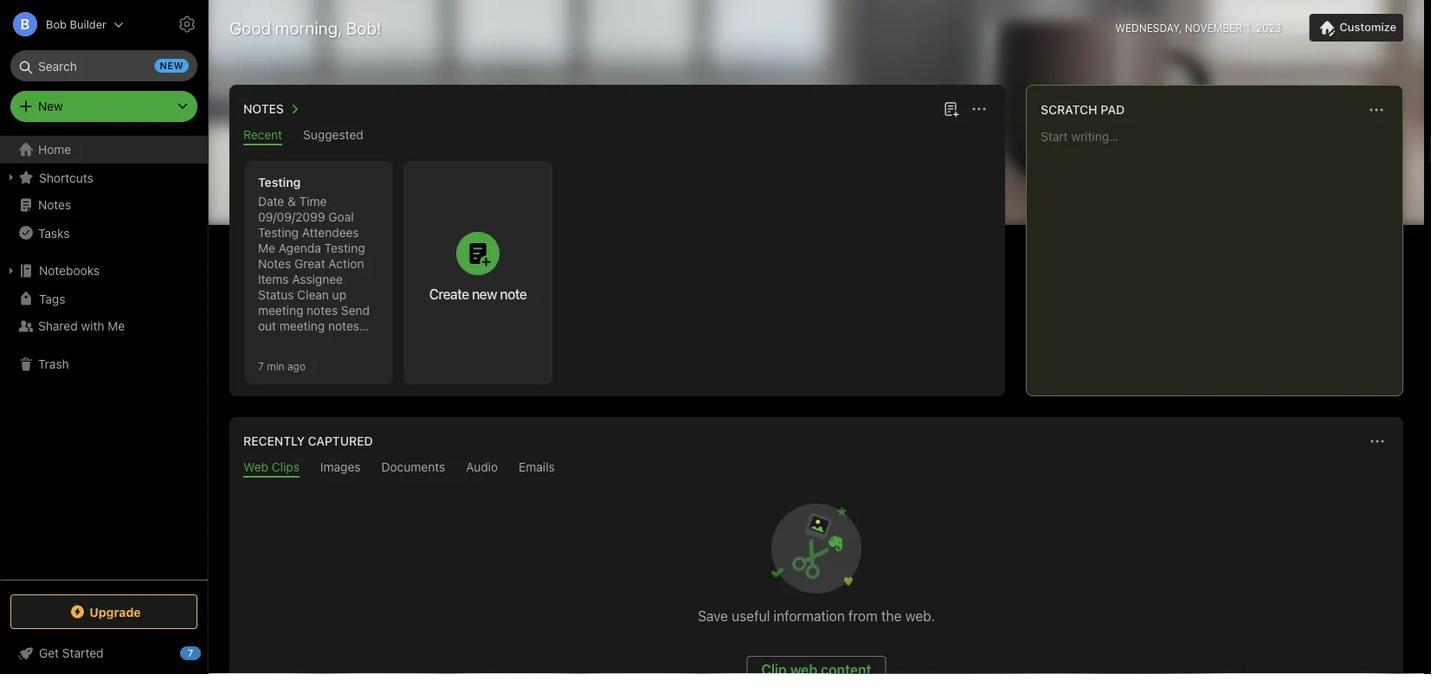 Task type: locate. For each thing, give the bounding box(es) containing it.
0 vertical spatial testing
[[258, 175, 301, 190]]

testing date & time 09/09/2099 goal testing attendees me agenda testing notes great action items assignee status clean up meeting notes send out meeting notes and actio...
[[258, 175, 370, 349]]

new inside 'button'
[[472, 286, 497, 302]]

images
[[320, 460, 361, 475]]

tab list
[[233, 128, 1002, 145], [233, 460, 1400, 478]]

1,
[[1246, 22, 1253, 34]]

meeting up actio... in the left of the page
[[280, 319, 325, 333]]

new
[[38, 99, 63, 113]]

new button
[[10, 91, 197, 122]]

good
[[229, 17, 271, 38]]

goal
[[329, 210, 354, 224]]

the
[[881, 608, 902, 625]]

shared with me link
[[0, 313, 207, 340]]

with
[[81, 319, 104, 333]]

save useful information from the web.
[[698, 608, 935, 625]]

tab list for recently captured
[[233, 460, 1400, 478]]

web
[[243, 460, 268, 475]]

0 vertical spatial me
[[258, 241, 275, 255]]

testing down 09/09/2099
[[258, 226, 299, 240]]

0 horizontal spatial new
[[160, 60, 184, 71]]

7 left min
[[258, 360, 264, 372]]

0 horizontal spatial 7
[[188, 648, 193, 659]]

1 vertical spatial new
[[472, 286, 497, 302]]

me
[[258, 241, 275, 255], [108, 319, 125, 333]]

more actions field for recently captured
[[1366, 429, 1390, 454]]

more actions image
[[1367, 431, 1388, 452]]

time
[[299, 194, 327, 209]]

&
[[288, 194, 296, 209]]

tags button
[[0, 285, 207, 313]]

me up items
[[258, 241, 275, 255]]

2 vertical spatial testing
[[324, 241, 365, 255]]

notes
[[243, 102, 284, 116], [38, 198, 71, 212], [258, 257, 291, 271]]

suggested tab
[[303, 128, 363, 145]]

0 vertical spatial tab list
[[233, 128, 1002, 145]]

more actions field for scratch pad
[[1365, 98, 1389, 122]]

upgrade
[[89, 605, 141, 619]]

notes link
[[0, 191, 207, 219]]

notes up tasks
[[38, 198, 71, 212]]

more actions image
[[969, 99, 990, 119], [1366, 100, 1387, 120]]

0 vertical spatial 7
[[258, 360, 264, 372]]

me right with
[[108, 319, 125, 333]]

action
[[329, 257, 364, 271]]

meeting
[[258, 303, 303, 318], [280, 319, 325, 333]]

suggested
[[303, 128, 363, 142]]

0 vertical spatial new
[[160, 60, 184, 71]]

7 left click to collapse image
[[188, 648, 193, 659]]

new left note
[[472, 286, 497, 302]]

1 horizontal spatial me
[[258, 241, 275, 255]]

documents tab
[[381, 460, 445, 478]]

tags
[[39, 292, 65, 306]]

status
[[258, 288, 294, 302]]

1 vertical spatial me
[[108, 319, 125, 333]]

save
[[698, 608, 728, 625]]

and
[[258, 335, 279, 349]]

good morning, bob!
[[229, 17, 381, 38]]

notes
[[307, 303, 338, 318], [328, 319, 359, 333]]

out
[[258, 319, 276, 333]]

note
[[500, 286, 527, 302]]

More actions field
[[967, 97, 991, 121], [1365, 98, 1389, 122], [1366, 429, 1390, 454]]

1 horizontal spatial new
[[472, 286, 497, 302]]

wednesday, november 1, 2023
[[1116, 22, 1282, 34]]

scratch
[[1041, 103, 1098, 117]]

home
[[38, 142, 71, 157]]

recent tab panel
[[229, 145, 1005, 397]]

notes up items
[[258, 257, 291, 271]]

testing up date
[[258, 175, 301, 190]]

notes button
[[240, 99, 305, 119]]

notes down the clean
[[307, 303, 338, 318]]

recent
[[243, 128, 282, 142]]

send
[[341, 303, 370, 318]]

tab list containing web clips
[[233, 460, 1400, 478]]

0 vertical spatial notes
[[243, 102, 284, 116]]

new down "settings" image
[[160, 60, 184, 71]]

2 tab list from the top
[[233, 460, 1400, 478]]

click to collapse image
[[201, 643, 214, 663]]

notes up recent
[[243, 102, 284, 116]]

information
[[774, 608, 845, 625]]

web clips
[[243, 460, 300, 475]]

min
[[267, 360, 285, 372]]

audio tab
[[466, 460, 498, 478]]

7 inside help and learning task checklist field
[[188, 648, 193, 659]]

notes inside testing date & time 09/09/2099 goal testing attendees me agenda testing notes great action items assignee status clean up meeting notes send out meeting notes and actio...
[[258, 257, 291, 271]]

ago
[[287, 360, 306, 372]]

me inside testing date & time 09/09/2099 goal testing attendees me agenda testing notes great action items assignee status clean up meeting notes send out meeting notes and actio...
[[258, 241, 275, 255]]

meeting down "status"
[[258, 303, 303, 318]]

emails tab
[[519, 460, 555, 478]]

7
[[258, 360, 264, 372], [188, 648, 193, 659]]

testing up the action
[[324, 241, 365, 255]]

1 vertical spatial tab list
[[233, 460, 1400, 478]]

testing
[[258, 175, 301, 190], [258, 226, 299, 240], [324, 241, 365, 255]]

new
[[160, 60, 184, 71], [472, 286, 497, 302]]

builder
[[70, 18, 107, 31]]

1 vertical spatial 7
[[188, 648, 193, 659]]

tree
[[0, 136, 208, 579]]

Account field
[[0, 7, 124, 42]]

notes down send
[[328, 319, 359, 333]]

notebooks link
[[0, 257, 207, 285]]

7 for 7 min ago
[[258, 360, 264, 372]]

1 horizontal spatial 7
[[258, 360, 264, 372]]

scratch pad
[[1041, 103, 1125, 117]]

web.
[[905, 608, 935, 625]]

tasks
[[38, 226, 70, 240]]

great
[[294, 257, 325, 271]]

0 vertical spatial meeting
[[258, 303, 303, 318]]

1 vertical spatial notes
[[38, 198, 71, 212]]

settings image
[[177, 14, 197, 35]]

1 horizontal spatial more actions image
[[1366, 100, 1387, 120]]

upgrade button
[[10, 595, 197, 630]]

7 inside recent "tab panel"
[[258, 360, 264, 372]]

2 vertical spatial notes
[[258, 257, 291, 271]]

customize button
[[1309, 14, 1404, 42]]

1 tab list from the top
[[233, 128, 1002, 145]]

tab list containing recent
[[233, 128, 1002, 145]]



Task type: vqa. For each thing, say whether or not it's contained in the screenshot.
top 'Sans Serif'
no



Task type: describe. For each thing, give the bounding box(es) containing it.
Start writing… text field
[[1041, 129, 1402, 382]]

1 vertical spatial notes
[[328, 319, 359, 333]]

web clips tab
[[243, 460, 300, 478]]

trash
[[38, 357, 69, 371]]

shortcuts
[[39, 170, 93, 185]]

09/09/2099
[[258, 210, 325, 224]]

recently captured
[[243, 434, 373, 449]]

get
[[39, 646, 59, 661]]

actio...
[[282, 335, 320, 349]]

0 horizontal spatial more actions image
[[969, 99, 990, 119]]

captured
[[308, 434, 373, 449]]

new inside search field
[[160, 60, 184, 71]]

7 min ago
[[258, 360, 306, 372]]

1 vertical spatial testing
[[258, 226, 299, 240]]

expand notebooks image
[[4, 264, 18, 278]]

audio
[[466, 460, 498, 475]]

7 for 7
[[188, 648, 193, 659]]

clips
[[272, 460, 300, 475]]

date
[[258, 194, 284, 209]]

Help and Learning task checklist field
[[0, 640, 208, 668]]

web clips tab panel
[[229, 478, 1404, 675]]

assignee
[[292, 272, 343, 287]]

wednesday,
[[1116, 22, 1182, 34]]

morning,
[[275, 17, 342, 38]]

documents
[[381, 460, 445, 475]]

notebooks
[[39, 264, 100, 278]]

tab list for notes
[[233, 128, 1002, 145]]

tasks button
[[0, 219, 207, 247]]

useful
[[732, 608, 770, 625]]

from
[[849, 608, 878, 625]]

recently captured button
[[240, 431, 373, 452]]

started
[[62, 646, 104, 661]]

create new note button
[[404, 161, 552, 384]]

bob!
[[346, 17, 381, 38]]

home link
[[0, 136, 208, 164]]

get started
[[39, 646, 104, 661]]

november
[[1185, 22, 1243, 34]]

more actions image inside field
[[1366, 100, 1387, 120]]

agenda
[[279, 241, 321, 255]]

recent tab
[[243, 128, 282, 145]]

notes inside button
[[243, 102, 284, 116]]

2023
[[1256, 22, 1282, 34]]

bob
[[46, 18, 67, 31]]

emails
[[519, 460, 555, 475]]

attendees
[[302, 226, 359, 240]]

create new note
[[429, 286, 527, 302]]

create
[[429, 286, 469, 302]]

customize
[[1340, 21, 1397, 34]]

scratch pad button
[[1037, 100, 1125, 120]]

0 horizontal spatial me
[[108, 319, 125, 333]]

new search field
[[23, 50, 189, 81]]

shared
[[38, 319, 78, 333]]

shared with me
[[38, 319, 125, 333]]

bob builder
[[46, 18, 107, 31]]

tree containing home
[[0, 136, 208, 579]]

trash link
[[0, 351, 207, 378]]

images tab
[[320, 460, 361, 478]]

0 vertical spatial notes
[[307, 303, 338, 318]]

shortcuts button
[[0, 164, 207, 191]]

pad
[[1101, 103, 1125, 117]]

items
[[258, 272, 289, 287]]

Search text field
[[23, 50, 185, 81]]

up
[[332, 288, 346, 302]]

recently
[[243, 434, 305, 449]]

clean
[[297, 288, 329, 302]]

1 vertical spatial meeting
[[280, 319, 325, 333]]



